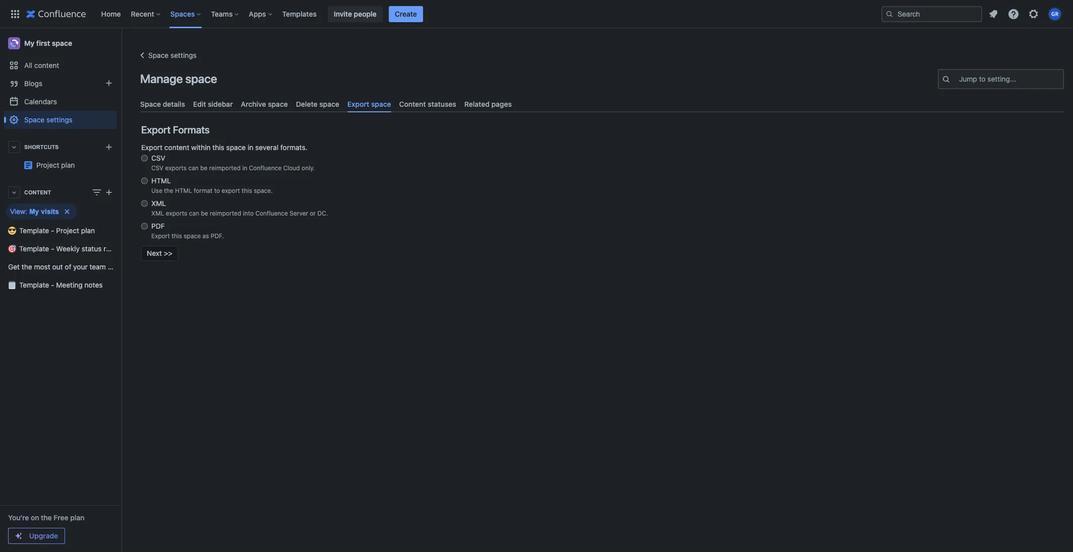 Task type: describe. For each thing, give the bounding box(es) containing it.
plan down shortcuts dropdown button
[[61, 161, 75, 169]]

0 horizontal spatial html
[[151, 177, 171, 185]]

edit sidebar
[[193, 100, 233, 108]]

content statuses
[[399, 100, 456, 108]]

settings inside space element
[[46, 116, 73, 124]]

export space link
[[343, 96, 395, 113]]

project plan link up change view icon
[[4, 156, 156, 175]]

space.
[[254, 187, 273, 195]]

change view image
[[91, 187, 103, 199]]

details
[[163, 100, 185, 108]]

export inside pdf export this space as pdf.
[[151, 233, 170, 240]]

confluence for csv
[[249, 165, 282, 172]]

free
[[54, 514, 68, 523]]

blogs
[[24, 79, 42, 88]]

people
[[354, 9, 377, 18]]

premium image
[[15, 533, 23, 541]]

format
[[194, 187, 213, 195]]

setting...
[[988, 75, 1016, 83]]

sidebar
[[208, 100, 233, 108]]

upgrade
[[29, 532, 58, 541]]

1 vertical spatial space
[[140, 100, 161, 108]]

space inside get the most out of your team space link
[[108, 263, 127, 271]]

archive
[[241, 100, 266, 108]]

space up csv csv exports can be reimported in confluence cloud only.
[[226, 143, 246, 152]]

archive space link
[[237, 96, 292, 113]]

most
[[34, 263, 50, 271]]

edit sidebar link
[[189, 96, 237, 113]]

teams
[[211, 9, 233, 18]]

related pages
[[464, 100, 512, 108]]

confluence for xml
[[255, 210, 288, 217]]

in inside csv csv exports can be reimported in confluence cloud only.
[[242, 165, 247, 172]]

edit
[[193, 100, 206, 108]]

dc.
[[318, 210, 328, 217]]

- for weekly
[[51, 245, 54, 253]]

upgrade button
[[9, 529, 65, 544]]

all
[[24, 61, 32, 70]]

can for xml
[[189, 210, 199, 217]]

space inside export space link
[[371, 100, 391, 108]]

1 vertical spatial html
[[175, 187, 192, 195]]

html use the html format to export this space.
[[151, 177, 273, 195]]

0 horizontal spatial space settings link
[[4, 111, 117, 129]]

get the most out of your team space
[[8, 263, 127, 271]]

content for content statuses
[[399, 100, 426, 108]]

reimported for csv
[[209, 165, 241, 172]]

apps button
[[246, 6, 276, 22]]

template for template - meeting notes
[[19, 281, 49, 290]]

invite people
[[334, 9, 377, 18]]

delete
[[296, 100, 318, 108]]

content for content
[[24, 190, 51, 196]]

status
[[82, 245, 102, 253]]

space inside archive space link
[[268, 100, 288, 108]]

create
[[395, 9, 417, 18]]

1 csv from the top
[[151, 154, 165, 163]]

you're on the free plan
[[8, 514, 84, 523]]

jump to setting...
[[959, 75, 1016, 83]]

- for project
[[51, 226, 54, 235]]

:sunglasses: image
[[8, 227, 16, 235]]

templates
[[282, 9, 317, 18]]

0 vertical spatial space
[[148, 51, 169, 60]]

to inside html use the html format to export this space.
[[214, 187, 220, 195]]

manage
[[140, 72, 183, 86]]

space element
[[0, 28, 156, 553]]

be for xml
[[201, 210, 208, 217]]

weekly
[[56, 245, 80, 253]]

help icon image
[[1008, 8, 1020, 20]]

exports for xml
[[166, 210, 187, 217]]

csv csv exports can be reimported in confluence cloud only.
[[151, 154, 315, 172]]

recent button
[[128, 6, 164, 22]]

team
[[90, 263, 106, 271]]

formats.
[[280, 143, 308, 152]]

space up edit on the top left
[[185, 72, 217, 86]]

template - weekly status report
[[19, 245, 124, 253]]

0 horizontal spatial the
[[22, 263, 32, 271]]

related
[[464, 100, 490, 108]]

calendars
[[24, 97, 57, 106]]

template - meeting notes
[[19, 281, 103, 290]]

my first space
[[24, 39, 72, 47]]

out
[[52, 263, 63, 271]]

space inside my first space link
[[52, 39, 72, 47]]

1 xml from the top
[[151, 199, 166, 208]]

create link
[[389, 6, 423, 22]]

this inside html use the html format to export this space.
[[242, 187, 252, 195]]

export space
[[347, 100, 391, 108]]

first
[[36, 39, 50, 47]]

into
[[243, 210, 254, 217]]

home link
[[98, 6, 124, 22]]

formats
[[173, 124, 210, 136]]

teams button
[[208, 6, 243, 22]]

content for export
[[164, 143, 189, 152]]

the for html
[[164, 187, 173, 195]]

delete space
[[296, 100, 339, 108]]

template for template - project plan
[[19, 226, 49, 235]]

server
[[290, 210, 308, 217]]

shortcuts button
[[4, 138, 117, 156]]

2 csv from the top
[[151, 165, 164, 172]]

as
[[203, 233, 209, 240]]

report
[[104, 245, 124, 253]]

view:
[[10, 208, 27, 216]]

collapse sidebar image
[[110, 33, 132, 53]]

delete space link
[[292, 96, 343, 113]]



Task type: vqa. For each thing, say whether or not it's contained in the screenshot.
bottommost My
yes



Task type: locate. For each thing, give the bounding box(es) containing it.
3 - from the top
[[51, 281, 54, 290]]

0 vertical spatial template
[[19, 226, 49, 235]]

project plan down shortcuts dropdown button
[[36, 161, 75, 169]]

can inside xml xml exports can be reimported into confluence server or dc.
[[189, 210, 199, 217]]

html up use
[[151, 177, 171, 185]]

space right delete
[[319, 100, 339, 108]]

0 vertical spatial to
[[979, 75, 986, 83]]

global element
[[6, 0, 880, 28]]

1 horizontal spatial to
[[979, 75, 986, 83]]

- inside 'link'
[[51, 281, 54, 290]]

clear view image
[[61, 206, 73, 218]]

reimported for xml
[[210, 210, 241, 217]]

my
[[24, 39, 34, 47], [29, 208, 39, 216]]

in down export content within this space in several formats.
[[242, 165, 247, 172]]

spaces button
[[167, 6, 205, 22]]

project plan inside "link"
[[117, 157, 156, 165]]

0 vertical spatial settings
[[171, 51, 197, 60]]

content right the all at the top of the page
[[34, 61, 59, 70]]

the right use
[[164, 187, 173, 195]]

exports down export formats at the top left of page
[[165, 165, 187, 172]]

your
[[73, 263, 88, 271]]

space inside delete space link
[[319, 100, 339, 108]]

tab list containing space details
[[136, 96, 1068, 113]]

export right delete space
[[347, 100, 369, 108]]

0 vertical spatial reimported
[[209, 165, 241, 172]]

meeting
[[56, 281, 83, 290]]

the
[[164, 187, 173, 195], [22, 263, 32, 271], [41, 514, 52, 523]]

1 template from the top
[[19, 226, 49, 235]]

reimported inside csv csv exports can be reimported in confluence cloud only.
[[209, 165, 241, 172]]

get the most out of your team space link
[[4, 258, 127, 276]]

export for export formats
[[141, 124, 171, 136]]

confluence
[[249, 165, 282, 172], [255, 210, 288, 217]]

settings icon image
[[1028, 8, 1040, 20]]

html left format
[[175, 187, 192, 195]]

0 horizontal spatial this
[[172, 233, 182, 240]]

only.
[[302, 165, 315, 172]]

2 horizontal spatial this
[[242, 187, 252, 195]]

0 vertical spatial this
[[213, 143, 224, 152]]

0 vertical spatial be
[[200, 165, 208, 172]]

0 vertical spatial csv
[[151, 154, 165, 163]]

use
[[151, 187, 162, 195]]

2 xml from the top
[[151, 210, 164, 217]]

apps
[[249, 9, 266, 18]]

be up html use the html format to export this space.
[[200, 165, 208, 172]]

1 vertical spatial my
[[29, 208, 39, 216]]

settings
[[171, 51, 197, 60], [46, 116, 73, 124]]

2 vertical spatial -
[[51, 281, 54, 290]]

content
[[34, 61, 59, 70], [164, 143, 189, 152]]

can up pdf export this space as pdf.
[[189, 210, 199, 217]]

template down most in the left top of the page
[[19, 281, 49, 290]]

1 vertical spatial reimported
[[210, 210, 241, 217]]

my left "first"
[[24, 39, 34, 47]]

content button
[[4, 184, 117, 202]]

0 vertical spatial content
[[399, 100, 426, 108]]

can inside csv csv exports can be reimported in confluence cloud only.
[[188, 165, 199, 172]]

space left details
[[140, 100, 161, 108]]

1 horizontal spatial this
[[213, 143, 224, 152]]

xml down use
[[151, 199, 166, 208]]

visits
[[41, 208, 59, 216]]

statuses
[[428, 100, 456, 108]]

space right archive at the top
[[268, 100, 288, 108]]

export
[[347, 100, 369, 108], [141, 124, 171, 136], [141, 143, 162, 152], [151, 233, 170, 240]]

reimported inside xml xml exports can be reimported into confluence server or dc.
[[210, 210, 241, 217]]

be inside csv csv exports can be reimported in confluence cloud only.
[[200, 165, 208, 172]]

-
[[51, 226, 54, 235], [51, 245, 54, 253], [51, 281, 54, 290]]

reimported
[[209, 165, 241, 172], [210, 210, 241, 217]]

0 vertical spatial space settings
[[148, 51, 197, 60]]

Search field
[[882, 6, 983, 22]]

appswitcher icon image
[[9, 8, 21, 20]]

1 vertical spatial the
[[22, 263, 32, 271]]

2 horizontal spatial the
[[164, 187, 173, 195]]

jump
[[959, 75, 977, 83]]

0 horizontal spatial in
[[242, 165, 247, 172]]

this right export
[[242, 187, 252, 195]]

1 - from the top
[[51, 226, 54, 235]]

html
[[151, 177, 171, 185], [175, 187, 192, 195]]

several
[[255, 143, 279, 152]]

in left several
[[248, 143, 253, 152]]

None submit
[[141, 246, 178, 261]]

0 vertical spatial can
[[188, 165, 199, 172]]

xml xml exports can be reimported into confluence server or dc.
[[151, 199, 328, 217]]

recent
[[131, 9, 154, 18]]

confluence right into
[[255, 210, 288, 217]]

content down export formats at the top left of page
[[164, 143, 189, 152]]

template for template - weekly status report
[[19, 245, 49, 253]]

- left "weekly"
[[51, 245, 54, 253]]

:notepad_spiral: image
[[8, 281, 16, 290], [8, 281, 16, 290]]

or
[[310, 210, 316, 217]]

Search settings text field
[[959, 74, 961, 84]]

plan up use
[[142, 157, 156, 165]]

1 vertical spatial xml
[[151, 210, 164, 217]]

calendars link
[[4, 93, 117, 111]]

1 vertical spatial settings
[[46, 116, 73, 124]]

space settings down calendars
[[24, 116, 73, 124]]

space
[[52, 39, 72, 47], [185, 72, 217, 86], [268, 100, 288, 108], [319, 100, 339, 108], [371, 100, 391, 108], [226, 143, 246, 152], [184, 233, 201, 240], [108, 263, 127, 271]]

space inside pdf export this space as pdf.
[[184, 233, 201, 240]]

to
[[979, 75, 986, 83], [214, 187, 220, 195]]

export
[[222, 187, 240, 195]]

plan
[[142, 157, 156, 165], [61, 161, 75, 169], [81, 226, 95, 235], [70, 514, 84, 523]]

2 vertical spatial template
[[19, 281, 49, 290]]

can down within
[[188, 165, 199, 172]]

the for you're
[[41, 514, 52, 523]]

1 vertical spatial content
[[164, 143, 189, 152]]

None radio
[[141, 153, 148, 164], [141, 199, 148, 209], [141, 222, 148, 232], [141, 153, 148, 164], [141, 199, 148, 209], [141, 222, 148, 232]]

0 vertical spatial the
[[164, 187, 173, 195]]

my right view:
[[29, 208, 39, 216]]

1 horizontal spatial content
[[164, 143, 189, 152]]

2 template from the top
[[19, 245, 49, 253]]

this left as
[[172, 233, 182, 240]]

1 vertical spatial this
[[242, 187, 252, 195]]

the right on
[[41, 514, 52, 523]]

template inside 'link'
[[19, 281, 49, 290]]

template - project plan link
[[4, 222, 117, 240]]

export for export space
[[347, 100, 369, 108]]

1 horizontal spatial space settings
[[148, 51, 197, 60]]

1 vertical spatial csv
[[151, 165, 164, 172]]

confluence image
[[26, 8, 86, 20], [26, 8, 86, 20]]

template down view: my visits
[[19, 226, 49, 235]]

project plan link down shortcuts dropdown button
[[36, 161, 75, 169]]

space settings inside space element
[[24, 116, 73, 124]]

space settings
[[148, 51, 197, 60], [24, 116, 73, 124]]

this
[[213, 143, 224, 152], [242, 187, 252, 195], [172, 233, 182, 240]]

1 horizontal spatial project plan
[[117, 157, 156, 165]]

create a blog image
[[103, 77, 115, 89]]

1 horizontal spatial the
[[41, 514, 52, 523]]

banner
[[0, 0, 1073, 28]]

invite people button
[[328, 6, 383, 22]]

space settings link down calendars
[[4, 111, 117, 129]]

0 horizontal spatial to
[[214, 187, 220, 195]]

exports up pdf export this space as pdf.
[[166, 210, 187, 217]]

to right jump
[[979, 75, 986, 83]]

0 horizontal spatial space settings
[[24, 116, 73, 124]]

exports inside xml xml exports can be reimported into confluence server or dc.
[[166, 210, 187, 217]]

shortcuts
[[24, 144, 59, 150]]

space up the manage
[[148, 51, 169, 60]]

project for project plan "link" above change view icon
[[117, 157, 140, 165]]

1 vertical spatial space settings link
[[4, 111, 117, 129]]

pdf.
[[211, 233, 224, 240]]

confluence inside csv csv exports can be reimported in confluence cloud only.
[[249, 165, 282, 172]]

0 horizontal spatial content
[[24, 190, 51, 196]]

can for csv
[[188, 165, 199, 172]]

to left export
[[214, 187, 220, 195]]

project plan for project plan "link" underneath shortcuts dropdown button
[[36, 161, 75, 169]]

confluence down several
[[249, 165, 282, 172]]

space settings up manage space
[[148, 51, 197, 60]]

settings up manage space
[[171, 51, 197, 60]]

be for csv
[[200, 165, 208, 172]]

space left as
[[184, 233, 201, 240]]

search image
[[886, 10, 894, 18]]

exports
[[165, 165, 187, 172], [166, 210, 187, 217]]

:dart: image
[[8, 245, 16, 253], [8, 245, 16, 253]]

1 vertical spatial template
[[19, 245, 49, 253]]

space right "first"
[[52, 39, 72, 47]]

can
[[188, 165, 199, 172], [189, 210, 199, 217]]

0 vertical spatial exports
[[165, 165, 187, 172]]

the right get
[[22, 263, 32, 271]]

0 horizontal spatial content
[[34, 61, 59, 70]]

1 horizontal spatial settings
[[171, 51, 197, 60]]

1 vertical spatial be
[[201, 210, 208, 217]]

2 vertical spatial space
[[24, 116, 45, 124]]

space left content statuses
[[371, 100, 391, 108]]

reimported down export content within this space in several formats.
[[209, 165, 241, 172]]

3 template from the top
[[19, 281, 49, 290]]

export content within this space in several formats.
[[141, 143, 308, 152]]

invite
[[334, 9, 352, 18]]

:sunglasses: image
[[8, 227, 16, 235]]

space settings link up the manage
[[136, 49, 197, 62]]

1 vertical spatial space settings
[[24, 116, 73, 124]]

view: my visits
[[10, 208, 59, 216]]

within
[[191, 143, 211, 152]]

tab list
[[136, 96, 1068, 113]]

add shortcut image
[[103, 141, 115, 153]]

of
[[65, 263, 71, 271]]

content for all
[[34, 61, 59, 70]]

xml
[[151, 199, 166, 208], [151, 210, 164, 217]]

all content link
[[4, 56, 117, 75]]

xml up pdf
[[151, 210, 164, 217]]

space down calendars
[[24, 116, 45, 124]]

2 - from the top
[[51, 245, 54, 253]]

get
[[8, 263, 20, 271]]

0 vertical spatial space settings link
[[136, 49, 197, 62]]

1 horizontal spatial in
[[248, 143, 253, 152]]

export for export content within this space in several formats.
[[141, 143, 162, 152]]

1 horizontal spatial content
[[399, 100, 426, 108]]

1 horizontal spatial space settings link
[[136, 49, 197, 62]]

my first space link
[[4, 33, 117, 53]]

home
[[101, 9, 121, 18]]

be up as
[[201, 210, 208, 217]]

0 horizontal spatial settings
[[46, 116, 73, 124]]

related pages link
[[460, 96, 516, 113]]

content left statuses
[[399, 100, 426, 108]]

export formats
[[141, 124, 210, 136]]

0 vertical spatial confluence
[[249, 165, 282, 172]]

1 vertical spatial -
[[51, 245, 54, 253]]

space details link
[[136, 96, 189, 113]]

content
[[399, 100, 426, 108], [24, 190, 51, 196]]

template - project plan
[[19, 226, 95, 235]]

export down pdf
[[151, 233, 170, 240]]

reimported left into
[[210, 210, 241, 217]]

project inside "link"
[[117, 157, 140, 165]]

0 vertical spatial xml
[[151, 199, 166, 208]]

banner containing home
[[0, 0, 1073, 28]]

cloud
[[283, 165, 300, 172]]

1 horizontal spatial html
[[175, 187, 192, 195]]

- left meeting at left
[[51, 281, 54, 290]]

1 vertical spatial exports
[[166, 210, 187, 217]]

exports for csv
[[165, 165, 187, 172]]

settings down calendars link
[[46, 116, 73, 124]]

this inside pdf export this space as pdf.
[[172, 233, 182, 240]]

templates link
[[279, 6, 320, 22]]

content inside dropdown button
[[24, 190, 51, 196]]

content inside all content link
[[34, 61, 59, 70]]

confluence inside xml xml exports can be reimported into confluence server or dc.
[[255, 210, 288, 217]]

manage space
[[140, 72, 217, 86]]

0 horizontal spatial project plan
[[36, 161, 75, 169]]

content up view: my visits
[[24, 190, 51, 196]]

project plan up use
[[117, 157, 156, 165]]

you're
[[8, 514, 29, 523]]

on
[[31, 514, 39, 523]]

space down report
[[108, 263, 127, 271]]

plan up status on the top of the page
[[81, 226, 95, 235]]

- for meeting
[[51, 281, 54, 290]]

0 vertical spatial -
[[51, 226, 54, 235]]

plan right free
[[70, 514, 84, 523]]

template - meeting notes link
[[4, 276, 117, 295]]

0 vertical spatial content
[[34, 61, 59, 70]]

1 vertical spatial confluence
[[255, 210, 288, 217]]

be inside xml xml exports can be reimported into confluence server or dc.
[[201, 210, 208, 217]]

0 vertical spatial html
[[151, 177, 171, 185]]

spaces
[[170, 9, 195, 18]]

1 vertical spatial to
[[214, 187, 220, 195]]

content inside tab list
[[399, 100, 426, 108]]

the inside html use the html format to export this space.
[[164, 187, 173, 195]]

archive space
[[241, 100, 288, 108]]

0 vertical spatial my
[[24, 39, 34, 47]]

project plan for project plan "link" above change view icon
[[117, 157, 156, 165]]

template up most in the left top of the page
[[19, 245, 49, 253]]

create a page image
[[103, 187, 115, 199]]

- down visits
[[51, 226, 54, 235]]

this right within
[[213, 143, 224, 152]]

export down space details link
[[141, 124, 171, 136]]

1 vertical spatial can
[[189, 210, 199, 217]]

content statuses link
[[395, 96, 460, 113]]

pdf
[[151, 222, 165, 231]]

exports inside csv csv exports can be reimported in confluence cloud only.
[[165, 165, 187, 172]]

blogs link
[[4, 75, 117, 93]]

project plan
[[117, 157, 156, 165], [36, 161, 75, 169]]

notes
[[84, 281, 103, 290]]

template - weekly status report link
[[4, 240, 124, 258]]

notification icon image
[[988, 8, 1000, 20]]

be
[[200, 165, 208, 172], [201, 210, 208, 217]]

pages
[[492, 100, 512, 108]]

2 vertical spatial the
[[41, 514, 52, 523]]

1 vertical spatial content
[[24, 190, 51, 196]]

template - project plan image
[[24, 161, 32, 169]]

export down export formats at the top left of page
[[141, 143, 162, 152]]

0 vertical spatial in
[[248, 143, 253, 152]]

None radio
[[141, 176, 148, 186]]

space settings link
[[136, 49, 197, 62], [4, 111, 117, 129]]

project for project plan "link" underneath shortcuts dropdown button
[[36, 161, 59, 169]]

pdf export this space as pdf.
[[151, 222, 224, 240]]

2 vertical spatial this
[[172, 233, 182, 240]]

1 vertical spatial in
[[242, 165, 247, 172]]



